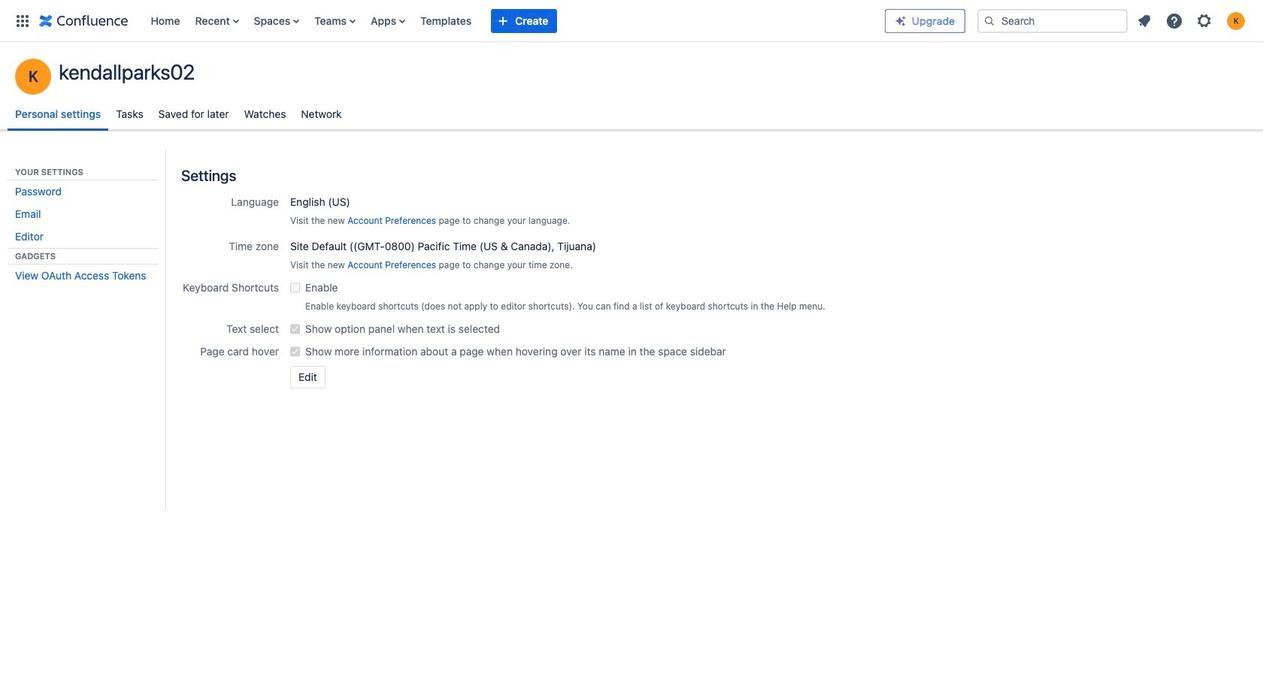 Task type: locate. For each thing, give the bounding box(es) containing it.
banner
[[0, 0, 1264, 42]]

None checkbox
[[290, 281, 300, 296], [290, 322, 300, 337], [290, 345, 300, 360], [290, 281, 300, 296], [290, 322, 300, 337], [290, 345, 300, 360]]

None search field
[[978, 9, 1128, 33]]

confluence image
[[39, 12, 128, 30], [39, 12, 128, 30]]

0 horizontal spatial list
[[143, 0, 885, 42]]

1 horizontal spatial list
[[1131, 7, 1255, 34]]

user icon: kendallparks02 image
[[15, 59, 51, 95]]

None submit
[[290, 366, 326, 389]]

premium image
[[895, 15, 907, 27]]

list
[[143, 0, 885, 42], [1131, 7, 1255, 34]]

search image
[[984, 15, 996, 27]]



Task type: describe. For each thing, give the bounding box(es) containing it.
your profile and preferences image
[[1228, 12, 1246, 30]]

Search field
[[978, 9, 1128, 33]]

settings icon image
[[1196, 12, 1214, 30]]

notification icon image
[[1136, 12, 1154, 30]]

list for appswitcher icon
[[143, 0, 885, 42]]

appswitcher icon image
[[14, 12, 32, 30]]

list for "premium" icon
[[1131, 7, 1255, 34]]

global element
[[9, 0, 885, 42]]

help icon image
[[1166, 12, 1184, 30]]



Task type: vqa. For each thing, say whether or not it's contained in the screenshot.
'Create' icon
no



